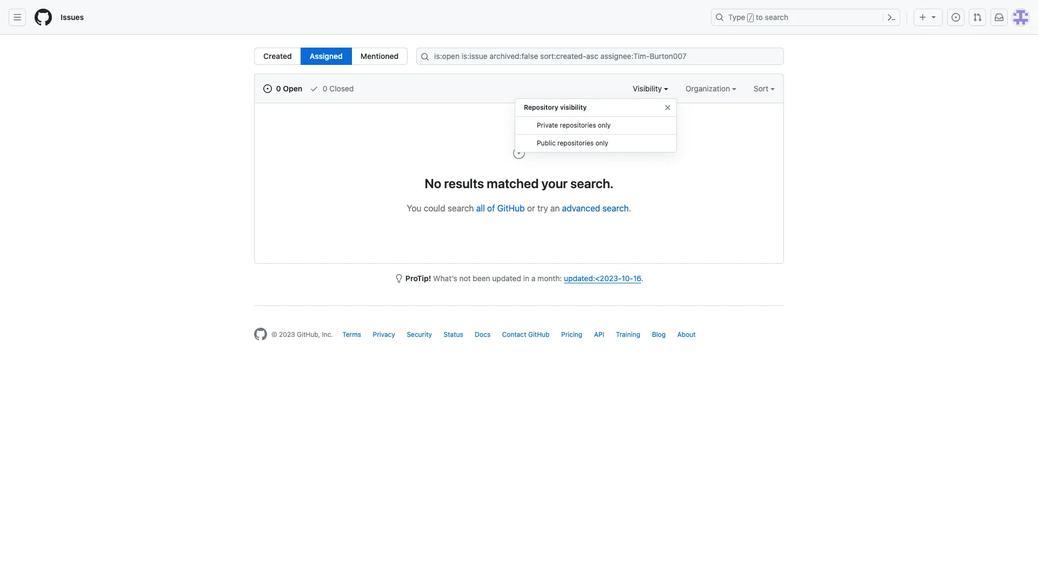 Task type: locate. For each thing, give the bounding box(es) containing it.
what's
[[433, 274, 458, 283]]

repository
[[524, 103, 559, 111]]

protip! what's not been updated in a month: updated:<2023-10-16 .
[[406, 274, 644, 283]]

advanced
[[562, 203, 601, 213]]

docs
[[475, 331, 491, 339]]

16
[[634, 274, 642, 283]]

1 vertical spatial only
[[596, 139, 609, 147]]

. right 10-
[[642, 274, 644, 283]]

contact
[[502, 331, 527, 339]]

in
[[524, 274, 530, 283]]

status link
[[444, 331, 464, 339]]

mentioned
[[361, 51, 399, 61]]

github right contact
[[529, 331, 550, 339]]

. for protip! what's not been updated in a month: updated:<2023-10-16 .
[[642, 274, 644, 283]]

github right of at the top left of page
[[498, 203, 525, 213]]

1 vertical spatial repositories
[[558, 139, 594, 147]]

©
[[272, 331, 277, 339]]

updated
[[493, 274, 522, 283]]

only down private repositories only link
[[596, 139, 609, 147]]

no results matched your search.
[[425, 176, 614, 191]]

1 vertical spatial issue opened image
[[513, 147, 526, 160]]

1 horizontal spatial 0
[[323, 84, 328, 93]]

0 horizontal spatial .
[[629, 203, 632, 213]]

search down search.
[[603, 203, 629, 213]]

. right advanced
[[629, 203, 632, 213]]

repositories down private repositories only
[[558, 139, 594, 147]]

0 vertical spatial github
[[498, 203, 525, 213]]

.
[[629, 203, 632, 213], [642, 274, 644, 283]]

public repositories only
[[537, 139, 609, 147]]

git pull request image
[[974, 13, 983, 22]]

0 horizontal spatial issue opened image
[[263, 84, 272, 93]]

2 horizontal spatial search
[[765, 12, 789, 22]]

created
[[263, 51, 292, 61]]

1 horizontal spatial issue opened image
[[513, 147, 526, 160]]

type
[[729, 12, 746, 22]]

command palette image
[[888, 13, 896, 22]]

0 closed
[[321, 84, 354, 93]]

all of github link
[[477, 203, 525, 213]]

issue opened image left public
[[513, 147, 526, 160]]

of
[[487, 203, 495, 213]]

updated:<2023-10-16 link
[[564, 274, 642, 283]]

homepage image
[[35, 9, 52, 26]]

visibility
[[561, 103, 587, 111]]

results
[[444, 176, 484, 191]]

training
[[616, 331, 641, 339]]

pricing link
[[562, 331, 583, 339]]

issue opened image left 0 open
[[263, 84, 272, 93]]

1 vertical spatial github
[[529, 331, 550, 339]]

public repositories only link
[[516, 135, 677, 153]]

search.
[[571, 176, 614, 191]]

only for public repositories only
[[596, 139, 609, 147]]

search image
[[421, 52, 430, 61]]

1 horizontal spatial github
[[529, 331, 550, 339]]

public
[[537, 139, 556, 147]]

. for you could search all of github or try an advanced search .
[[629, 203, 632, 213]]

0 open
[[274, 84, 303, 93]]

github
[[498, 203, 525, 213], [529, 331, 550, 339]]

notifications image
[[996, 13, 1004, 22]]

no
[[425, 176, 442, 191]]

search right to
[[765, 12, 789, 22]]

protip!
[[406, 274, 431, 283]]

private repositories only link
[[516, 117, 677, 135]]

blog link
[[652, 331, 666, 339]]

0 left the open
[[276, 84, 281, 93]]

2 0 from the left
[[323, 84, 328, 93]]

organization button
[[686, 83, 737, 94]]

0
[[276, 84, 281, 93], [323, 84, 328, 93]]

or
[[527, 203, 535, 213]]

try
[[538, 203, 548, 213]]

0 vertical spatial repositories
[[560, 121, 596, 129]]

repository visibility
[[524, 103, 587, 111]]

1 0 from the left
[[276, 84, 281, 93]]

terms
[[343, 331, 361, 339]]

issue opened image
[[263, 84, 272, 93], [513, 147, 526, 160]]

search left "all" on the left top of the page
[[448, 203, 474, 213]]

1 vertical spatial .
[[642, 274, 644, 283]]

your
[[542, 176, 568, 191]]

only
[[598, 121, 611, 129], [596, 139, 609, 147]]

0 vertical spatial only
[[598, 121, 611, 129]]

month:
[[538, 274, 562, 283]]

0 right check icon
[[323, 84, 328, 93]]

visibility
[[633, 84, 664, 93]]

about link
[[678, 331, 696, 339]]

contact github link
[[502, 331, 550, 339]]

0 horizontal spatial github
[[498, 203, 525, 213]]

repositories
[[560, 121, 596, 129], [558, 139, 594, 147]]

1 horizontal spatial .
[[642, 274, 644, 283]]

to
[[756, 12, 763, 22]]

repositories down visibility
[[560, 121, 596, 129]]

homepage image
[[254, 328, 267, 341]]

advanced search link
[[562, 203, 629, 213]]

only up the public repositories only link
[[598, 121, 611, 129]]

filter by repository visiblity menu
[[515, 94, 677, 161]]

0 vertical spatial .
[[629, 203, 632, 213]]

0 horizontal spatial 0
[[276, 84, 281, 93]]

0 vertical spatial issue opened image
[[263, 84, 272, 93]]

0 open link
[[263, 83, 303, 94]]

matched
[[487, 176, 539, 191]]

Issues search field
[[417, 48, 785, 65]]

search
[[765, 12, 789, 22], [448, 203, 474, 213], [603, 203, 629, 213]]

docs link
[[475, 331, 491, 339]]



Task type: describe. For each thing, give the bounding box(es) containing it.
not
[[460, 274, 471, 283]]

0 for closed
[[323, 84, 328, 93]]

pricing
[[562, 331, 583, 339]]

github,
[[297, 331, 320, 339]]

10-
[[622, 274, 634, 283]]

could
[[424, 203, 446, 213]]

inc.
[[322, 331, 333, 339]]

status
[[444, 331, 464, 339]]

security
[[407, 331, 432, 339]]

visibility button
[[633, 83, 669, 94]]

type / to search
[[729, 12, 789, 22]]

a
[[532, 274, 536, 283]]

about
[[678, 331, 696, 339]]

open
[[283, 84, 303, 93]]

privacy
[[373, 331, 395, 339]]

/
[[749, 14, 753, 22]]

api link
[[594, 331, 605, 339]]

issue opened image inside 0 open link
[[263, 84, 272, 93]]

issue opened image
[[952, 13, 961, 22]]

Search all issues text field
[[417, 48, 785, 65]]

all
[[477, 203, 485, 213]]

been
[[473, 274, 490, 283]]

© 2023 github, inc.
[[272, 331, 333, 339]]

0 closed link
[[310, 83, 354, 94]]

1 horizontal spatial search
[[603, 203, 629, 213]]

you could search all of github or try an advanced search .
[[407, 203, 632, 213]]

closed
[[330, 84, 354, 93]]

triangle down image
[[930, 12, 939, 21]]

organization
[[686, 84, 733, 93]]

repositories for private
[[560, 121, 596, 129]]

close menu image
[[664, 103, 673, 112]]

you
[[407, 203, 422, 213]]

blog
[[652, 331, 666, 339]]

private
[[537, 121, 558, 129]]

2023
[[279, 331, 295, 339]]

light bulb image
[[395, 274, 404, 283]]

security link
[[407, 331, 432, 339]]

mentioned link
[[352, 48, 408, 65]]

private repositories only
[[537, 121, 611, 129]]

terms link
[[343, 331, 361, 339]]

created link
[[254, 48, 301, 65]]

issues
[[61, 12, 84, 22]]

contact github
[[502, 331, 550, 339]]

only for private repositories only
[[598, 121, 611, 129]]

an
[[551, 203, 560, 213]]

sort button
[[754, 83, 775, 94]]

privacy link
[[373, 331, 395, 339]]

training link
[[616, 331, 641, 339]]

check image
[[310, 84, 319, 93]]

sort
[[754, 84, 769, 93]]

repositories for public
[[558, 139, 594, 147]]

0 horizontal spatial search
[[448, 203, 474, 213]]

issues element
[[254, 48, 408, 65]]

updated:<2023-
[[564, 274, 622, 283]]

plus image
[[919, 13, 928, 22]]

api
[[594, 331, 605, 339]]

0 for open
[[276, 84, 281, 93]]



Task type: vqa. For each thing, say whether or not it's contained in the screenshot.
Ovflowd Commented Last Month related to want's last month link
no



